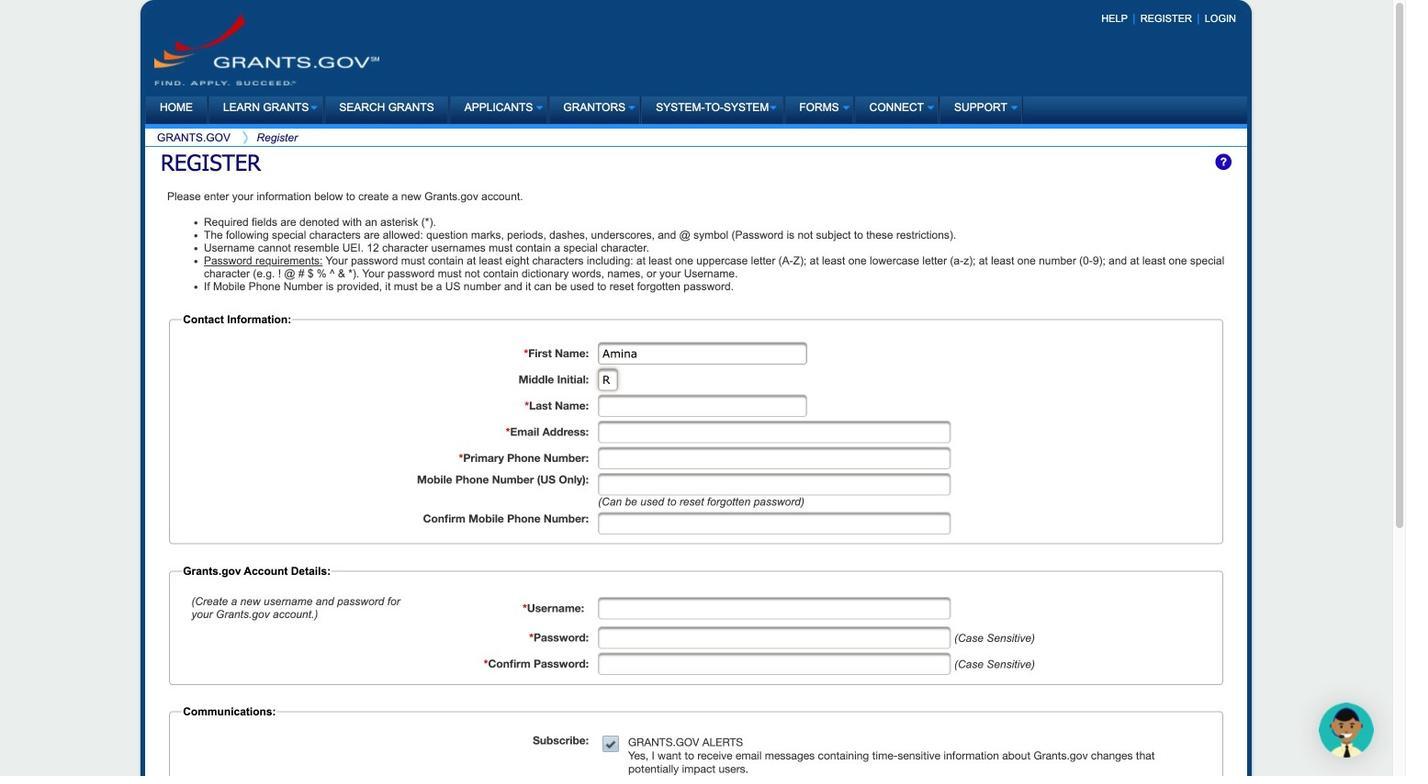 Task type: locate. For each thing, give the bounding box(es) containing it.
row
[[156, 147, 1236, 177], [182, 340, 1210, 366], [182, 366, 1210, 392], [182, 392, 1210, 419], [182, 419, 1210, 445], [182, 445, 1210, 471], [182, 471, 1210, 510], [182, 510, 1210, 536], [182, 592, 1210, 625], [182, 625, 1210, 651], [182, 651, 1210, 677], [182, 732, 1210, 776], [598, 734, 1206, 776]]

None password field
[[598, 626, 951, 649], [598, 653, 951, 675], [598, 626, 951, 649], [598, 653, 951, 675]]

cell
[[953, 147, 1236, 177], [182, 340, 593, 366], [182, 392, 593, 419], [182, 419, 593, 445], [593, 419, 1210, 445], [182, 445, 593, 471], [593, 471, 1210, 510], [428, 593, 589, 623], [182, 625, 593, 651], [593, 625, 1210, 651], [182, 651, 593, 677], [593, 651, 1210, 677]]

None text field
[[598, 342, 807, 364], [598, 394, 807, 417], [598, 342, 807, 364], [598, 394, 807, 417]]

check image
[[603, 737, 618, 752]]

click for home image
[[154, 14, 379, 85]]

None text field
[[598, 368, 618, 391], [598, 420, 951, 443], [598, 447, 951, 469], [598, 473, 951, 495], [598, 512, 951, 534], [598, 597, 951, 619], [598, 368, 618, 391], [598, 420, 951, 443], [598, 447, 951, 469], [598, 473, 951, 495], [598, 512, 951, 534], [598, 597, 951, 619]]



